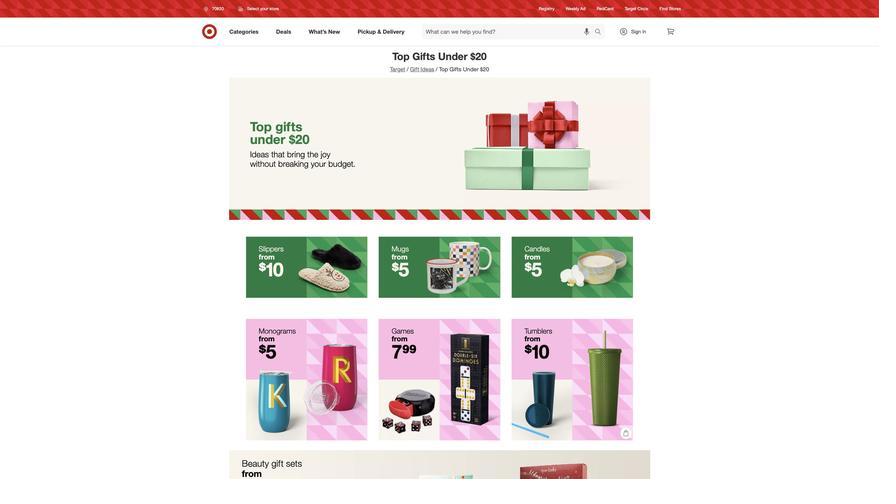 Task type: locate. For each thing, give the bounding box(es) containing it.
ideas
[[421, 66, 435, 73], [250, 149, 269, 159]]

2 horizontal spatial $5
[[525, 258, 542, 281]]

$5 down mugs
[[392, 258, 410, 281]]

$10 down slippers
[[259, 258, 284, 281]]

find stores link
[[660, 6, 682, 12]]

$5 for candles from $5
[[525, 258, 542, 281]]

top right gift ideas link
[[439, 66, 448, 73]]

1 vertical spatial gifts
[[450, 66, 462, 73]]

your left store
[[260, 6, 269, 11]]

target left "circle"
[[625, 6, 637, 11]]

1 horizontal spatial your
[[311, 159, 326, 169]]

0 vertical spatial your
[[260, 6, 269, 11]]

breaking
[[278, 159, 309, 169]]

$5 inside monograms from $5
[[259, 340, 277, 363]]

0 vertical spatial $10
[[259, 258, 284, 281]]

from inside tumblers from $10
[[525, 334, 541, 343]]

select your store
[[247, 6, 279, 11]]

weekly
[[566, 6, 580, 11]]

your
[[260, 6, 269, 11], [311, 159, 326, 169]]

pickup & delivery
[[358, 28, 405, 35]]

from inside mugs from $5
[[392, 253, 408, 261]]

2 vertical spatial top
[[250, 119, 272, 134]]

your inside dropdown button
[[260, 6, 269, 11]]

2 horizontal spatial top
[[439, 66, 448, 73]]

0 horizontal spatial /
[[407, 66, 409, 73]]

0 vertical spatial under
[[438, 50, 468, 63]]

categories link
[[224, 24, 268, 39]]

$10 down tumblers
[[525, 340, 550, 363]]

1 vertical spatial $20
[[481, 66, 490, 73]]

from inside 'candles from $5'
[[525, 253, 541, 261]]

&
[[378, 28, 382, 35]]

registry link
[[539, 6, 555, 12]]

0 horizontal spatial ideas
[[250, 149, 269, 159]]

0 vertical spatial top
[[393, 50, 410, 63]]

from for monograms from $5
[[259, 334, 275, 343]]

gifts up gift ideas link
[[413, 50, 436, 63]]

circle
[[638, 6, 649, 11]]

$5 down candles
[[525, 258, 542, 281]]

deals link
[[270, 24, 300, 39]]

$20
[[471, 50, 487, 63], [481, 66, 490, 73], [289, 131, 310, 147]]

What can we help you find? suggestions appear below search field
[[422, 24, 597, 39]]

gifts
[[276, 119, 303, 134]]

from inside slippers from $10
[[259, 253, 275, 261]]

1 vertical spatial under
[[463, 66, 479, 73]]

bring
[[287, 149, 305, 159]]

new
[[329, 28, 340, 35]]

0 vertical spatial ideas
[[421, 66, 435, 73]]

top for top gifts
[[250, 119, 272, 134]]

$5
[[392, 258, 410, 281], [525, 258, 542, 281], [259, 340, 277, 363]]

sets
[[286, 458, 302, 469]]

1 vertical spatial target
[[390, 66, 406, 73]]

0 horizontal spatial gifts
[[413, 50, 436, 63]]

under
[[438, 50, 468, 63], [463, 66, 479, 73]]

search
[[592, 29, 609, 36]]

slippers
[[259, 245, 284, 253]]

beauty
[[242, 458, 269, 469]]

ideas right gift
[[421, 66, 435, 73]]

0 horizontal spatial your
[[260, 6, 269, 11]]

0 horizontal spatial $5
[[259, 340, 277, 363]]

without
[[250, 159, 276, 169]]

gift
[[410, 66, 419, 73]]

candles
[[525, 245, 550, 253]]

the
[[308, 149, 319, 159]]

/ left gift
[[407, 66, 409, 73]]

/
[[407, 66, 409, 73], [436, 66, 438, 73]]

$5 inside 'candles from $5'
[[525, 258, 542, 281]]

1 horizontal spatial top
[[393, 50, 410, 63]]

$10 inside slippers from $10
[[259, 258, 284, 281]]

$10 inside tumblers from $10
[[525, 340, 550, 363]]

your left the budget.
[[311, 159, 326, 169]]

top left gifts
[[250, 119, 272, 134]]

0 horizontal spatial target
[[390, 66, 406, 73]]

ideas down under
[[250, 149, 269, 159]]

target left gift
[[390, 66, 406, 73]]

top up target link on the top of the page
[[393, 50, 410, 63]]

store
[[270, 6, 279, 11]]

target
[[625, 6, 637, 11], [390, 66, 406, 73]]

from inside monograms from $5
[[259, 334, 275, 343]]

$10
[[259, 258, 284, 281], [525, 340, 550, 363]]

select your store button
[[234, 2, 284, 15]]

gifts right gift ideas link
[[450, 66, 462, 73]]

from inside games from 7 99
[[392, 334, 408, 343]]

2 vertical spatial $20
[[289, 131, 310, 147]]

0 vertical spatial $20
[[471, 50, 487, 63]]

gifts
[[413, 50, 436, 63], [450, 66, 462, 73]]

$5 down monograms in the bottom of the page
[[259, 340, 277, 363]]

beauty gift sets from
[[242, 458, 302, 479]]

tumblers
[[525, 327, 553, 335]]

from for candles from $5
[[525, 253, 541, 261]]

weekly ad
[[566, 6, 586, 11]]

monograms from $5
[[259, 327, 296, 363]]

ad
[[581, 6, 586, 11]]

find stores
[[660, 6, 682, 11]]

1 vertical spatial $10
[[525, 340, 550, 363]]

deals
[[276, 28, 291, 35]]

redcard link
[[597, 6, 614, 12]]

1 horizontal spatial target
[[625, 6, 637, 11]]

/ right gift ideas link
[[436, 66, 438, 73]]

$20 for top gifts under $20
[[471, 50, 487, 63]]

top inside top gifts under $20 ideas that bring the joy without breaking your budget.
[[250, 119, 272, 134]]

1 vertical spatial ideas
[[250, 149, 269, 159]]

top for top gifts under $20
[[393, 50, 410, 63]]

from
[[259, 253, 275, 261], [392, 253, 408, 261], [525, 253, 541, 261], [259, 334, 275, 343], [392, 334, 408, 343], [525, 334, 541, 343], [242, 468, 262, 479]]

$20 inside top gifts under $20 ideas that bring the joy without breaking your budget.
[[289, 131, 310, 147]]

0 horizontal spatial $10
[[259, 258, 284, 281]]

top
[[393, 50, 410, 63], [439, 66, 448, 73], [250, 119, 272, 134]]

1 horizontal spatial ideas
[[421, 66, 435, 73]]

$10 for tumblers from $10
[[525, 340, 550, 363]]

$10 for slippers from $10
[[259, 258, 284, 281]]

0 horizontal spatial top
[[250, 119, 272, 134]]

1 horizontal spatial /
[[436, 66, 438, 73]]

1 horizontal spatial $5
[[392, 258, 410, 281]]

gift ideas link
[[410, 66, 435, 73]]

weekly ad link
[[566, 6, 586, 12]]

target link
[[390, 66, 406, 73]]

1 horizontal spatial $10
[[525, 340, 550, 363]]

redcard
[[597, 6, 614, 11]]

1 vertical spatial your
[[311, 159, 326, 169]]



Task type: vqa. For each thing, say whether or not it's contained in the screenshot.
Your inside Top gifts under $20 Ideas that bring the joy without breaking your budget.
yes



Task type: describe. For each thing, give the bounding box(es) containing it.
$5 for monograms from $5
[[259, 340, 277, 363]]

2 / from the left
[[436, 66, 438, 73]]

stores
[[669, 6, 682, 11]]

99
[[403, 340, 417, 363]]

0 vertical spatial gifts
[[413, 50, 436, 63]]

ideas inside top gifts under $20 ideas that bring the joy without breaking your budget.
[[250, 149, 269, 159]]

delivery
[[383, 28, 405, 35]]

target circle link
[[625, 6, 649, 12]]

find
[[660, 6, 668, 11]]

sign in
[[632, 28, 647, 34]]

joy
[[321, 149, 331, 159]]

slippers from $10
[[259, 245, 284, 281]]

monograms
[[259, 327, 296, 335]]

candles from $5
[[525, 245, 550, 281]]

from for slippers from $10
[[259, 253, 275, 261]]

from for mugs from $5
[[392, 253, 408, 261]]

1 / from the left
[[407, 66, 409, 73]]

70820 button
[[200, 2, 231, 15]]

70820
[[212, 6, 224, 11]]

target circle
[[625, 6, 649, 11]]

games
[[392, 327, 414, 335]]

mugs from $5
[[392, 245, 410, 281]]

your inside top gifts under $20 ideas that bring the joy without breaking your budget.
[[311, 159, 326, 169]]

in
[[643, 28, 647, 34]]

target inside the 'top gifts under $20 target / gift ideas / top gifts under $20'
[[390, 66, 406, 73]]

that
[[271, 149, 285, 159]]

ideas inside the 'top gifts under $20 target / gift ideas / top gifts under $20'
[[421, 66, 435, 73]]

sign
[[632, 28, 642, 34]]

select
[[247, 6, 259, 11]]

gift
[[272, 458, 284, 469]]

from for games from 7 99
[[392, 334, 408, 343]]

budget.
[[329, 159, 356, 169]]

registry
[[539, 6, 555, 11]]

what's
[[309, 28, 327, 35]]

1 vertical spatial top
[[439, 66, 448, 73]]

top gifts under $20 target / gift ideas / top gifts under $20
[[390, 50, 490, 73]]

7
[[392, 340, 403, 363]]

tumblers from $10
[[525, 327, 553, 363]]

pickup
[[358, 28, 376, 35]]

games from 7 99
[[392, 327, 417, 363]]

pickup & delivery link
[[352, 24, 414, 39]]

sign in link
[[614, 24, 658, 39]]

categories
[[230, 28, 259, 35]]

from inside beauty gift sets from
[[242, 468, 262, 479]]

top gifts under $20 ideas that bring the joy without breaking your budget.
[[250, 119, 356, 169]]

1 horizontal spatial gifts
[[450, 66, 462, 73]]

what's new link
[[303, 24, 349, 39]]

under
[[250, 131, 286, 147]]

$20 for top gifts
[[289, 131, 310, 147]]

$5 for mugs from $5
[[392, 258, 410, 281]]

what's new
[[309, 28, 340, 35]]

search button
[[592, 24, 609, 41]]

from for tumblers from $10
[[525, 334, 541, 343]]

0 vertical spatial target
[[625, 6, 637, 11]]

mugs
[[392, 245, 409, 253]]



